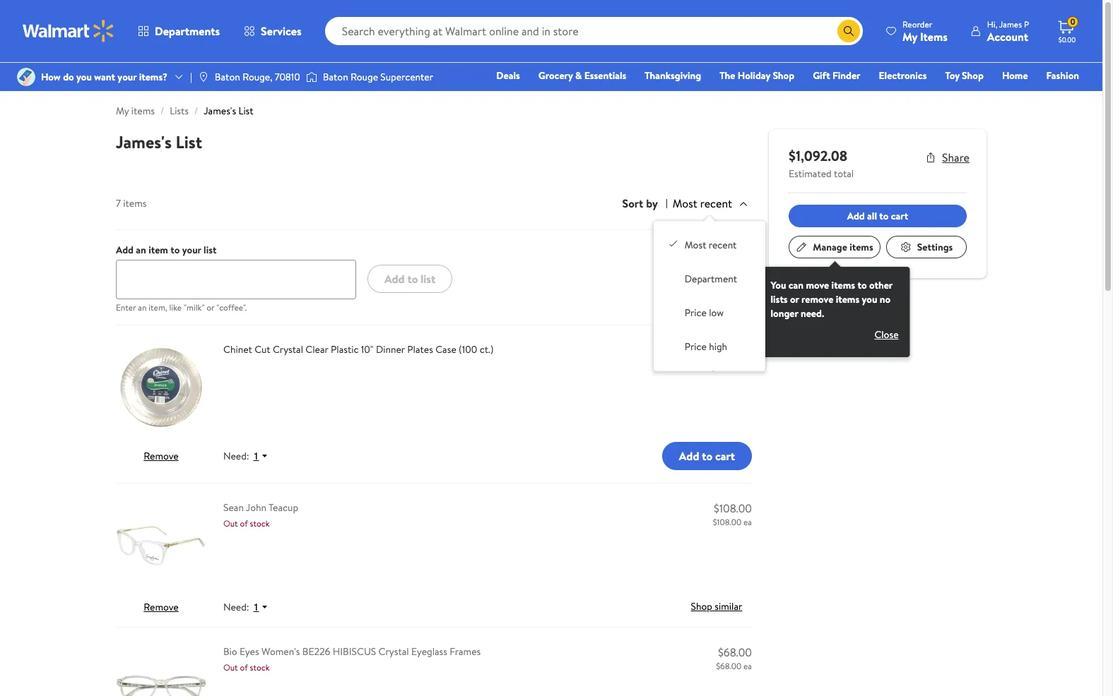 Task type: locate. For each thing, give the bounding box(es) containing it.
1 1 from the top
[[253, 451, 259, 463]]

one
[[971, 88, 992, 102]]

items for 7
[[123, 197, 147, 211]]

0 vertical spatial james's
[[204, 104, 236, 118]]

1 vertical spatial cart
[[715, 449, 735, 464]]

1 horizontal spatial james's
[[204, 104, 236, 118]]

add all to cart button
[[789, 205, 967, 228]]

7
[[116, 197, 121, 211]]

0 horizontal spatial cart
[[715, 449, 735, 464]]

0 horizontal spatial baton
[[215, 70, 240, 84]]

need:
[[223, 450, 249, 464], [223, 601, 249, 615]]

ea inside $53.84 $53.84 ea
[[742, 361, 752, 375]]

remove for $108.00
[[144, 601, 179, 615]]

services button
[[232, 14, 314, 48]]

1 vertical spatial list
[[176, 130, 202, 154]]

$108.00
[[714, 501, 752, 517], [713, 517, 742, 529]]

deals link
[[490, 68, 526, 83]]

2 of from the top
[[240, 663, 248, 675]]

you
[[76, 70, 92, 84], [862, 293, 877, 307]]

or inside you can move items to other lists or remove items you no longer need. close
[[790, 293, 799, 307]]

/
[[160, 104, 164, 118], [194, 104, 198, 118]]

1 out from the top
[[223, 518, 238, 530]]

or
[[790, 293, 799, 307], [207, 302, 214, 314]]

0 vertical spatial list
[[204, 243, 217, 258]]

baton for baton rouge, 70810
[[215, 70, 240, 84]]

0 vertical spatial ea
[[742, 361, 752, 375]]

longer
[[771, 307, 798, 321]]

1 vertical spatial stock
[[250, 663, 270, 675]]

to inside you can move items to other lists or remove items you no longer need. close
[[858, 278, 867, 293]]

shop right toy
[[962, 69, 984, 83]]

2 vertical spatial ea
[[744, 661, 752, 673]]

crystal
[[273, 343, 303, 357], [379, 646, 409, 660]]

need: up sean
[[223, 450, 249, 464]]

2 out from the top
[[223, 663, 238, 675]]

home
[[1002, 69, 1028, 83]]

0 vertical spatial cart
[[891, 209, 908, 223]]

james's
[[204, 104, 236, 118], [116, 130, 172, 154]]

1 vertical spatial you
[[862, 293, 877, 307]]

2 remove from the top
[[144, 601, 179, 615]]

0 vertical spatial most
[[673, 196, 697, 211]]

2 / from the left
[[194, 104, 198, 118]]

0 horizontal spatial james's
[[116, 130, 172, 154]]

your right want
[[118, 70, 137, 84]]

1 baton from the left
[[215, 70, 240, 84]]

most inside change sort order element
[[685, 238, 706, 253]]

ea inside "$68.00 $68.00 ea"
[[744, 661, 752, 673]]

0 vertical spatial most recent
[[673, 196, 732, 211]]

 image left how
[[17, 68, 35, 86]]

my
[[902, 29, 917, 44], [116, 104, 129, 118]]

1 vertical spatial remove
[[144, 601, 179, 615]]

1 vertical spatial ea
[[744, 517, 752, 529]]

add for add to cart
[[679, 449, 699, 464]]

james's right lists
[[204, 104, 236, 118]]

1 horizontal spatial  image
[[306, 70, 317, 84]]

0 vertical spatial list
[[238, 104, 253, 118]]

1 vertical spatial my
[[116, 104, 129, 118]]

chinet
[[223, 343, 252, 357]]

1 horizontal spatial or
[[790, 293, 799, 307]]

1 horizontal spatial crystal
[[379, 646, 409, 660]]

items right move
[[832, 278, 855, 293]]

1 of from the top
[[240, 518, 248, 530]]

shop
[[773, 69, 794, 83], [962, 69, 984, 83], [691, 600, 712, 614]]

 image for how
[[17, 68, 35, 86]]

registry link
[[910, 88, 959, 103]]

manage items button
[[789, 236, 881, 259]]

1 up john
[[253, 451, 259, 463]]

bio eyes women's be226 hibiscus crystal eyeglass frames out of stock
[[223, 646, 481, 675]]

1 vertical spatial 1
[[253, 602, 259, 614]]

1 horizontal spatial /
[[194, 104, 198, 118]]

items?
[[139, 70, 168, 84]]

0 vertical spatial price
[[685, 306, 707, 320]]

recent inside popup button
[[700, 196, 732, 211]]

0 horizontal spatial  image
[[17, 68, 35, 86]]

list
[[238, 104, 253, 118], [176, 130, 202, 154]]

my left items
[[902, 29, 917, 44]]

of down sean
[[240, 518, 248, 530]]

items for manage
[[850, 240, 873, 254]]

fashion link
[[1040, 68, 1086, 83]]

1 horizontal spatial your
[[182, 243, 201, 258]]

1 vertical spatial need:
[[223, 601, 249, 615]]

0 vertical spatial recent
[[700, 196, 732, 211]]

0 vertical spatial my
[[902, 29, 917, 44]]

be226
[[302, 646, 330, 660]]

1 horizontal spatial shop
[[773, 69, 794, 83]]

1 vertical spatial an
[[138, 302, 147, 314]]

stock inside sean john teacup out of stock
[[250, 518, 270, 530]]

one debit link
[[965, 88, 1025, 103]]

recent
[[700, 196, 732, 211], [709, 238, 737, 253]]

1 vertical spatial crystal
[[379, 646, 409, 660]]

add for add all to cart
[[847, 209, 865, 223]]

stock
[[250, 518, 270, 530], [250, 663, 270, 675]]

"coffee".
[[216, 302, 247, 314]]

7 items
[[116, 197, 147, 211]]

most
[[673, 196, 697, 211], [685, 238, 706, 253]]

baton left rouge
[[323, 70, 348, 84]]

lists
[[771, 293, 788, 307]]

crystal left eyeglass
[[379, 646, 409, 660]]

1 button up john
[[249, 450, 274, 463]]

1 horizontal spatial my
[[902, 29, 917, 44]]

james's down my items link
[[116, 130, 172, 154]]

cart inside add to cart button
[[715, 449, 735, 464]]

total
[[834, 167, 854, 181]]

1 price from the top
[[685, 306, 707, 320]]

recent right by
[[700, 196, 732, 211]]

0 vertical spatial out
[[223, 518, 238, 530]]

an left item
[[136, 243, 146, 258]]

my inside reorder my items
[[902, 29, 917, 44]]

cart inside the add all to cart button
[[891, 209, 908, 223]]

1 button for $53.84
[[249, 450, 274, 463]]

do
[[63, 70, 74, 84]]

grocery & essentials
[[538, 69, 626, 83]]

like
[[169, 302, 182, 314]]

settings button
[[886, 236, 967, 259]]

$53.84 down low
[[714, 343, 752, 361]]

1 vertical spatial of
[[240, 663, 248, 675]]

 image
[[198, 71, 209, 83]]

$1,092.08 estimated total
[[789, 146, 854, 181]]

1 / from the left
[[160, 104, 164, 118]]

lists link
[[170, 104, 189, 118]]

items inside button
[[850, 240, 873, 254]]

cart right all
[[891, 209, 908, 223]]

item,
[[149, 302, 167, 314]]

of
[[240, 518, 248, 530], [240, 663, 248, 675]]

1 vertical spatial your
[[182, 243, 201, 258]]

settings
[[917, 240, 953, 254]]

2 1 from the top
[[253, 602, 259, 614]]

shop right holiday
[[773, 69, 794, 83]]

need: for $108.00
[[223, 601, 249, 615]]

2 need: from the top
[[223, 601, 249, 615]]

no
[[880, 293, 891, 307]]

remove button for $108.00
[[144, 601, 179, 615]]

0 vertical spatial remove
[[144, 450, 179, 464]]

0 vertical spatial stock
[[250, 518, 270, 530]]

holiday
[[738, 69, 770, 83]]

0 horizontal spatial you
[[76, 70, 92, 84]]

2 baton from the left
[[323, 70, 348, 84]]

items for my
[[131, 104, 155, 118]]

or right "milk"
[[207, 302, 214, 314]]

most recent right by
[[673, 196, 732, 211]]

estimated
[[789, 167, 832, 181]]

1 1 button from the top
[[249, 450, 274, 463]]

supercenter
[[380, 70, 433, 84]]

0 vertical spatial your
[[118, 70, 137, 84]]

|
[[190, 70, 192, 84]]

or right lists
[[790, 293, 799, 307]]

out inside sean john teacup out of stock
[[223, 518, 238, 530]]

1 button for $108.00
[[249, 602, 274, 615]]

most recent inside popup button
[[673, 196, 732, 211]]

1 vertical spatial price
[[685, 340, 707, 354]]

0 vertical spatial need:
[[223, 450, 249, 464]]

cart up $108.00 $108.00 ea
[[715, 449, 735, 464]]

1 vertical spatial most recent
[[685, 238, 737, 253]]

list down my items / lists / james's list
[[176, 130, 202, 154]]

1 horizontal spatial baton
[[323, 70, 348, 84]]

1 need: from the top
[[223, 450, 249, 464]]

how
[[41, 70, 61, 84]]

price left low
[[685, 306, 707, 320]]

thanksgiving link
[[638, 68, 708, 83]]

out down sean
[[223, 518, 238, 530]]

items up the james's list
[[131, 104, 155, 118]]

items right the manage
[[850, 240, 873, 254]]

1 horizontal spatial list
[[421, 272, 435, 287]]

add for add an item to your list
[[116, 243, 134, 258]]

1 for $108.00
[[253, 602, 259, 614]]

ea
[[742, 361, 752, 375], [744, 517, 752, 529], [744, 661, 752, 673]]

0 horizontal spatial your
[[118, 70, 137, 84]]

rouge,
[[243, 70, 272, 84]]

change sort order element
[[665, 233, 754, 360]]

sean john teacup out of stock
[[223, 501, 298, 530]]

list down baton rouge, 70810
[[238, 104, 253, 118]]

items
[[131, 104, 155, 118], [123, 197, 147, 211], [850, 240, 873, 254], [832, 278, 855, 293], [836, 293, 860, 307]]

manage items
[[813, 240, 873, 254]]

2 1 button from the top
[[249, 602, 274, 615]]

need: up the "bio"
[[223, 601, 249, 615]]

0 horizontal spatial list
[[204, 243, 217, 258]]

/ right lists
[[194, 104, 198, 118]]

 image right 70810
[[306, 70, 317, 84]]

stock down eyes
[[250, 663, 270, 675]]

most right by
[[673, 196, 697, 211]]

of down eyes
[[240, 663, 248, 675]]

1 remove button from the top
[[144, 450, 179, 464]]

1 vertical spatial recent
[[709, 238, 737, 253]]

1 remove from the top
[[144, 450, 179, 464]]

price for price low
[[685, 306, 707, 320]]

0 horizontal spatial /
[[160, 104, 164, 118]]

out
[[223, 518, 238, 530], [223, 663, 238, 675]]

james's list link
[[204, 104, 253, 118]]

dinner
[[376, 343, 405, 357]]

/ left lists
[[160, 104, 164, 118]]

0 vertical spatial an
[[136, 243, 146, 258]]

2 price from the top
[[685, 340, 707, 354]]

1 horizontal spatial you
[[862, 293, 877, 307]]

sean john teacup link
[[223, 501, 699, 516]]

you right do
[[76, 70, 92, 84]]

1 horizontal spatial cart
[[891, 209, 908, 223]]

10"
[[361, 343, 374, 357]]

$53.84 $53.84 ea
[[711, 343, 752, 375]]

$68.00
[[718, 646, 752, 661], [716, 661, 742, 673]]

items right remove
[[836, 293, 860, 307]]

$53.84 down high
[[711, 361, 740, 375]]

stock down john
[[250, 518, 270, 530]]

0 vertical spatial of
[[240, 518, 248, 530]]

1 vertical spatial 1 button
[[249, 602, 274, 615]]

crystal inside bio eyes women's be226 hibiscus crystal eyeglass frames out of stock
[[379, 646, 409, 660]]

out down the "bio"
[[223, 663, 238, 675]]

 image
[[17, 68, 35, 86], [306, 70, 317, 84]]

sort
[[622, 196, 643, 211]]

1 button up eyes
[[249, 602, 274, 615]]

Add an item to your list text field
[[116, 260, 356, 300]]

1 button
[[249, 450, 274, 463], [249, 602, 274, 615]]

essentials
[[584, 69, 626, 83]]

most up department
[[685, 238, 706, 253]]

plastic
[[331, 343, 359, 357]]

an left item, at the top of page
[[138, 302, 147, 314]]

fashion
[[1046, 69, 1079, 83]]

plates
[[407, 343, 433, 357]]

by
[[646, 196, 658, 211]]

low
[[709, 306, 724, 320]]

of inside sean john teacup out of stock
[[240, 518, 248, 530]]

crystal right cut
[[273, 343, 303, 357]]

0 horizontal spatial crystal
[[273, 343, 303, 357]]

2 stock from the top
[[250, 663, 270, 675]]

shop left similar
[[691, 600, 712, 614]]

james
[[999, 18, 1022, 30]]

hibiscus
[[333, 646, 376, 660]]

baton left the rouge,
[[215, 70, 240, 84]]

0 horizontal spatial list
[[176, 130, 202, 154]]

1 vertical spatial most
[[685, 238, 706, 253]]

most recent up department
[[685, 238, 737, 253]]

your for list
[[182, 243, 201, 258]]

of inside bio eyes women's be226 hibiscus crystal eyeglass frames out of stock
[[240, 663, 248, 675]]

items right 7
[[123, 197, 147, 211]]

1 vertical spatial out
[[223, 663, 238, 675]]

ea inside $108.00 $108.00 ea
[[744, 517, 752, 529]]

grocery
[[538, 69, 573, 83]]

None radio
[[668, 238, 679, 250]]

1 for $53.84
[[253, 451, 259, 463]]

john
[[246, 501, 267, 516]]

recent up department
[[709, 238, 737, 253]]

1 vertical spatial remove button
[[144, 601, 179, 615]]

1 vertical spatial list
[[421, 272, 435, 287]]

you left the no
[[862, 293, 877, 307]]

my down how do you want your items? at the top left
[[116, 104, 129, 118]]

your right item
[[182, 243, 201, 258]]

0 vertical spatial remove button
[[144, 450, 179, 464]]

add
[[847, 209, 865, 223], [116, 243, 134, 258], [384, 272, 405, 287], [679, 449, 699, 464]]

price left high
[[685, 340, 707, 354]]

1 up eyes
[[253, 602, 259, 614]]

2 remove button from the top
[[144, 601, 179, 615]]

1 stock from the top
[[250, 518, 270, 530]]

0 vertical spatial 1
[[253, 451, 259, 463]]

list
[[204, 243, 217, 258], [421, 272, 435, 287]]

0 vertical spatial you
[[76, 70, 92, 84]]

0 vertical spatial 1 button
[[249, 450, 274, 463]]

share
[[942, 150, 970, 165]]



Task type: describe. For each thing, give the bounding box(es) containing it.
0
[[1070, 16, 1075, 28]]

add to cart button
[[662, 443, 752, 471]]

the
[[720, 69, 735, 83]]

most inside popup button
[[673, 196, 697, 211]]

an for add
[[136, 243, 146, 258]]

stock inside bio eyes women's be226 hibiscus crystal eyeglass frames out of stock
[[250, 663, 270, 675]]

add all to cart
[[847, 209, 908, 223]]

most recent inside change sort order element
[[685, 238, 737, 253]]

search icon image
[[843, 25, 854, 37]]

chinet cut crystal clear plastic 10" dinner plates case (100 ct.) link
[[223, 343, 699, 358]]

deals
[[496, 69, 520, 83]]

0 horizontal spatial or
[[207, 302, 214, 314]]

ea for $108.00
[[744, 517, 752, 529]]

gift finder
[[813, 69, 861, 83]]

"milk"
[[184, 302, 205, 314]]

walmart image
[[23, 20, 114, 42]]

ea for $68.00
[[744, 661, 752, 673]]

the holiday shop
[[720, 69, 794, 83]]

electronics link
[[873, 68, 933, 83]]

cut
[[255, 343, 270, 357]]

services
[[261, 23, 302, 39]]

price high
[[685, 340, 727, 354]]

my items link
[[116, 104, 155, 118]]

teacup
[[269, 501, 298, 516]]

remove
[[802, 293, 834, 307]]

baton for baton rouge supercenter
[[323, 70, 348, 84]]

need.
[[801, 307, 824, 321]]

ea for $53.84
[[742, 361, 752, 375]]

eyeglass
[[411, 646, 447, 660]]

&
[[575, 69, 582, 83]]

2 horizontal spatial shop
[[962, 69, 984, 83]]

account
[[987, 29, 1028, 44]]

want
[[94, 70, 115, 84]]

add to cart
[[679, 449, 735, 464]]

chinet cut crystal clear plastic 10" dinner plates case (100 ct.)
[[223, 343, 494, 357]]

rouge
[[351, 70, 378, 84]]

shop similar
[[691, 600, 742, 614]]

eyes
[[240, 646, 259, 660]]

you inside you can move items to other lists or remove items you no longer need. close
[[862, 293, 877, 307]]

none radio inside change sort order element
[[668, 238, 679, 250]]

Walmart Site-Wide search field
[[325, 17, 863, 45]]

p
[[1024, 18, 1029, 30]]

(100
[[459, 343, 477, 357]]

shop similar button
[[691, 600, 742, 614]]

home link
[[996, 68, 1034, 83]]

manage
[[813, 240, 847, 254]]

your for items?
[[118, 70, 137, 84]]

toy shop link
[[939, 68, 990, 83]]

price for price high
[[685, 340, 707, 354]]

need: for $53.84
[[223, 450, 249, 464]]

price low
[[685, 306, 724, 320]]

baton rouge supercenter
[[323, 70, 433, 84]]

an for enter
[[138, 302, 147, 314]]

Search search field
[[325, 17, 863, 45]]

remove button for $53.84
[[144, 450, 179, 464]]

list inside add to list button
[[421, 272, 435, 287]]

fashion registry
[[916, 69, 1079, 102]]

my items / lists / james's list
[[116, 104, 253, 118]]

you can move items to other lists or remove items you no longer need. close
[[771, 278, 899, 342]]

enter
[[116, 302, 136, 314]]

reorder my items
[[902, 18, 948, 44]]

recent inside change sort order element
[[709, 238, 737, 253]]

add an item to your list
[[116, 243, 217, 258]]

1 vertical spatial james's
[[116, 130, 172, 154]]

case
[[436, 343, 456, 357]]

the holiday shop link
[[713, 68, 801, 83]]

clear
[[306, 343, 328, 357]]

lists
[[170, 104, 189, 118]]

finder
[[833, 69, 861, 83]]

add for add to list
[[384, 272, 405, 287]]

close button
[[863, 324, 910, 346]]

how do you want your items?
[[41, 70, 168, 84]]

ct.)
[[480, 343, 494, 357]]

0 horizontal spatial shop
[[691, 600, 712, 614]]

0 vertical spatial crystal
[[273, 343, 303, 357]]

bio
[[223, 646, 237, 660]]

$0.00
[[1059, 35, 1076, 45]]

you
[[771, 278, 786, 293]]

enter an item, like "milk" or "coffee".
[[116, 302, 247, 314]]

walmart+
[[1037, 88, 1079, 102]]

 image for baton
[[306, 70, 317, 84]]

registry
[[916, 88, 953, 102]]

$68.00 $68.00 ea
[[716, 646, 752, 673]]

other
[[869, 278, 893, 293]]

$108.00 $108.00 ea
[[713, 501, 752, 529]]

one debit
[[971, 88, 1019, 102]]

add to list
[[384, 272, 435, 287]]

out inside bio eyes women's be226 hibiscus crystal eyeglass frames out of stock
[[223, 663, 238, 675]]

remove for $53.84
[[144, 450, 179, 464]]

0 horizontal spatial my
[[116, 104, 129, 118]]

all
[[867, 209, 877, 223]]

1 horizontal spatial list
[[238, 104, 253, 118]]

high
[[709, 340, 727, 354]]

debit
[[994, 88, 1019, 102]]

thanksgiving
[[645, 69, 701, 83]]

departments button
[[126, 14, 232, 48]]

items
[[920, 29, 948, 44]]

toy shop
[[945, 69, 984, 83]]

sort by
[[622, 196, 658, 211]]

0 $0.00
[[1059, 16, 1076, 45]]

women's
[[262, 646, 300, 660]]

close
[[875, 328, 899, 342]]

bio eyes women's be226 hibiscus crystal eyeglass frames link
[[223, 646, 699, 660]]

frames
[[450, 646, 481, 660]]

walmart+ link
[[1031, 88, 1086, 103]]

gift
[[813, 69, 830, 83]]



Task type: vqa. For each thing, say whether or not it's contained in the screenshot.
Share on the top of the page
yes



